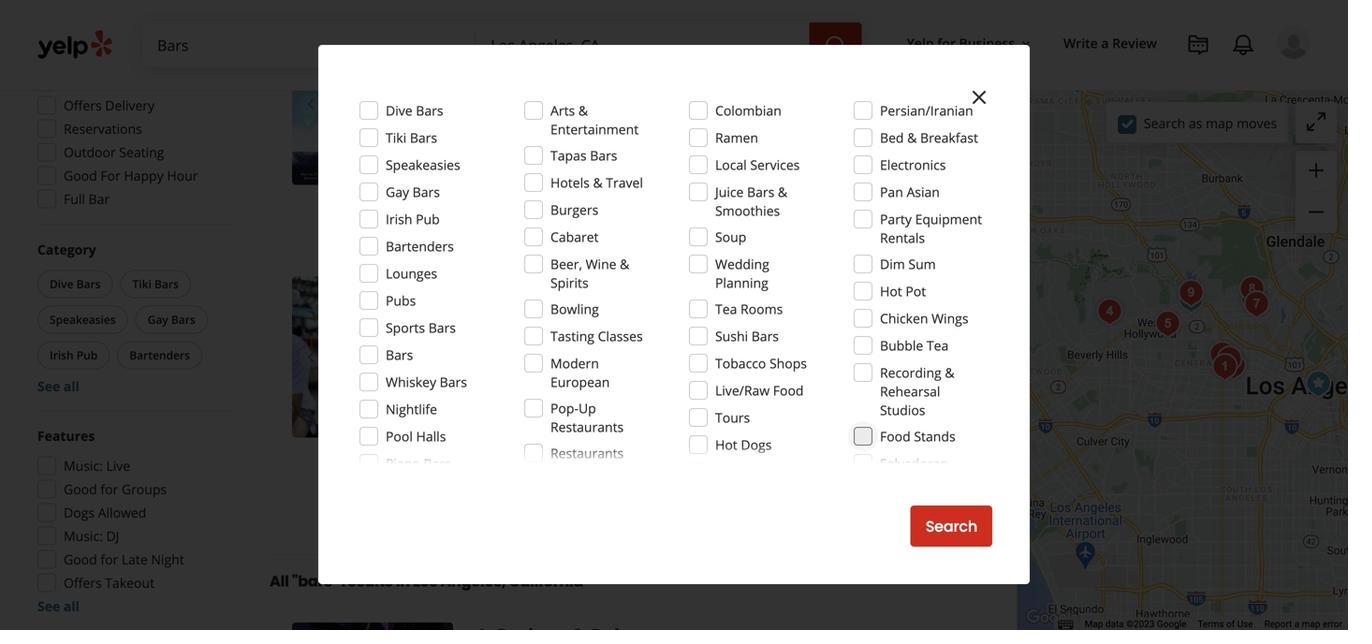 Task type: locate. For each thing, give the bounding box(es) containing it.
0 horizontal spatial irish pub
[[50, 347, 98, 363]]

pool
[[386, 428, 413, 445]]

a left laid
[[756, 440, 763, 458]]

good down "music: live"
[[64, 480, 97, 498]]

1 horizontal spatial pm
[[582, 366, 602, 384]]

dive
[[386, 102, 413, 119], [50, 276, 74, 292]]

warwick image
[[1173, 281, 1210, 318]]

restaurants down up
[[551, 418, 624, 436]]

4 star rating image
[[476, 308, 577, 327]]

0 vertical spatial gay
[[386, 183, 409, 201]]

tiki bars up gay bars button
[[133, 276, 179, 292]]

a right write
[[1102, 34, 1109, 52]]

map right as on the right of page
[[1206, 114, 1234, 132]]

the down cute
[[590, 458, 610, 476]]

None search field
[[142, 22, 866, 67]]

vegan
[[609, 392, 647, 410]]

colombian
[[716, 102, 782, 119]]

0 vertical spatial a
[[1102, 34, 1109, 52]]

cabaret
[[551, 228, 599, 246]]

1 vertical spatial place
[[613, 458, 646, 476]]

1 vertical spatial dive bars
[[50, 276, 101, 292]]

for…"
[[649, 458, 682, 476]]

more down you
[[685, 458, 720, 476]]

1 vertical spatial gay
[[148, 312, 168, 327]]

dive inside dive bars button
[[50, 276, 74, 292]]

map left error
[[1302, 619, 1321, 630]]

1 vertical spatial tiki bars
[[133, 276, 179, 292]]

music: left dj
[[64, 527, 103, 545]]

0 horizontal spatial more
[[685, 458, 720, 476]]

cocktail
[[480, 338, 525, 353]]

laid
[[767, 440, 789, 458]]

tea rooms
[[716, 300, 783, 318]]

1 horizontal spatial speakeasies
[[386, 156, 460, 174]]

in right so at the right of page
[[750, 421, 762, 439]]

more down ramen
[[738, 158, 771, 176]]

search down salvadoran on the bottom of the page
[[926, 516, 978, 537]]

1 vertical spatial all
[[64, 598, 80, 615]]

1 horizontal spatial in
[[750, 421, 762, 439]]

google image
[[1022, 606, 1084, 630]]

expand map image
[[1306, 110, 1328, 133]]

for up dogs allowed at bottom left
[[101, 480, 118, 498]]

0 vertical spatial gay bars
[[386, 183, 440, 201]]

outdoor left seating
[[495, 211, 541, 226]]

until up pet friendly
[[514, 366, 542, 384]]

and up if
[[684, 421, 707, 439]]

0 vertical spatial irish
[[386, 210, 412, 228]]

sports bars
[[386, 319, 456, 337]]

0 vertical spatial dive
[[386, 102, 413, 119]]

0 vertical spatial pub
[[416, 210, 440, 228]]

1 vertical spatial pm
[[582, 366, 602, 384]]

search inside button
[[926, 516, 978, 537]]

& inside arts & entertainment
[[579, 102, 588, 119]]

music: for music: live
[[64, 457, 103, 475]]

outdoor down reservations
[[64, 143, 116, 161]]

& for recording
[[945, 364, 955, 382]]

1 vertical spatial irish pub
[[50, 347, 98, 363]]

1 horizontal spatial tea
[[927, 337, 949, 354]]

food down studios
[[880, 428, 911, 445]]

0 vertical spatial for
[[938, 34, 956, 52]]

& for bed
[[908, 129, 917, 147]]

bars inside button
[[528, 338, 553, 353]]

0 vertical spatial tiki
[[386, 129, 407, 147]]

and down three
[[605, 440, 628, 458]]

cocktail bars link
[[476, 336, 557, 355]]

irish pub down speakeasies button
[[50, 347, 98, 363]]

1 vertical spatial tea
[[927, 337, 949, 354]]

1 vertical spatial irish
[[50, 347, 74, 363]]

& right recording
[[945, 364, 955, 382]]

irish pub
[[386, 210, 440, 228], [50, 347, 98, 363]]

1 vertical spatial takeout
[[105, 574, 155, 592]]

1 see all button from the top
[[37, 377, 80, 395]]

allowed
[[98, 504, 146, 522]]

1 horizontal spatial map
[[1302, 619, 1321, 630]]

hotels
[[551, 174, 590, 192]]

speakeasies down next icon
[[386, 156, 460, 174]]

0 vertical spatial good
[[64, 167, 97, 185]]

1 vertical spatial previous image
[[300, 346, 322, 368]]

see all button down the irish pub button
[[37, 377, 80, 395]]

2 all from the top
[[64, 598, 80, 615]]

bartenders inside bartenders button
[[129, 347, 190, 363]]

1 vertical spatial outdoor
[[495, 211, 541, 226]]

search button
[[911, 506, 993, 547]]

search
[[1144, 114, 1186, 132], [926, 516, 978, 537]]

full
[[64, 190, 85, 208]]

sum
[[909, 255, 936, 273]]

planning
[[716, 274, 769, 292]]

0 vertical spatial bartenders
[[386, 237, 454, 255]]

1 vertical spatial see
[[37, 598, 60, 615]]

1 vertical spatial map
[[1302, 619, 1321, 630]]

1 see all from the top
[[37, 377, 80, 395]]

tours
[[716, 409, 750, 427]]

juice bars & smoothies
[[716, 183, 788, 220]]

1 horizontal spatial irish
[[386, 210, 412, 228]]

1 vertical spatial offers
[[64, 574, 102, 592]]

dive bars
[[386, 102, 443, 119], [50, 276, 101, 292]]

see all down offers takeout
[[37, 598, 80, 615]]

rehearsal
[[880, 383, 941, 400]]

0 vertical spatial hot
[[880, 282, 903, 300]]

0 horizontal spatial pub
[[77, 347, 98, 363]]

see all
[[37, 377, 80, 395], [37, 598, 80, 615]]

1 vertical spatial a
[[756, 440, 763, 458]]

all down the irish pub button
[[64, 377, 80, 395]]

see for features
[[37, 598, 60, 615]]

1 horizontal spatial dogs
[[741, 436, 772, 454]]

speakeasies
[[386, 156, 460, 174], [50, 312, 116, 327]]

and down "came
[[496, 440, 520, 458]]

tiki bars inside button
[[133, 276, 179, 292]]

more link
[[685, 458, 720, 476]]

0 vertical spatial see
[[37, 377, 60, 395]]

outdoor seating
[[64, 143, 164, 161]]

1 horizontal spatial bartenders
[[386, 237, 454, 255]]

dogs
[[741, 436, 772, 454], [64, 504, 95, 522]]

restaurants down 'about'
[[551, 444, 624, 462]]

outdoor for outdoor seating
[[64, 143, 116, 161]]

16 vegan v2 image
[[591, 394, 606, 409]]

see all down the irish pub button
[[37, 377, 80, 395]]

1 vertical spatial pub
[[77, 347, 98, 363]]

electronics
[[880, 156, 946, 174]]

1 vertical spatial see all button
[[37, 598, 80, 615]]

2 slideshow element from the top
[[292, 277, 453, 438]]

previous image
[[300, 93, 322, 116], [300, 346, 322, 368]]

bars
[[416, 102, 443, 119], [410, 129, 437, 147], [590, 147, 618, 164], [413, 183, 440, 201], [747, 183, 775, 201], [76, 276, 101, 292], [155, 276, 179, 292], [171, 312, 196, 327], [429, 319, 456, 337], [752, 327, 779, 345], [528, 338, 553, 353], [386, 346, 413, 364], [440, 373, 467, 391], [424, 455, 451, 472]]

dollarita's®
[[492, 139, 586, 157]]

arts
[[551, 102, 575, 119], [564, 337, 589, 355]]

& left travel
[[593, 174, 603, 192]]

1 horizontal spatial takeout
[[695, 211, 739, 226]]

1 vertical spatial bartenders
[[129, 347, 190, 363]]

group
[[32, 43, 232, 214], [1296, 151, 1337, 233], [34, 240, 232, 396], [32, 427, 232, 616]]

+
[[626, 24, 636, 50]]

tea up sushi
[[716, 300, 737, 318]]

takeout up soup
[[695, 211, 739, 226]]

search for search as map moves
[[1144, 114, 1186, 132]]

late
[[122, 551, 148, 568]]

1 see from the top
[[37, 377, 60, 395]]

search for search
[[926, 516, 978, 537]]

0 horizontal spatial place
[[613, 458, 646, 476]]

noir hollywood image
[[1173, 274, 1210, 312]]

0 horizontal spatial gay bars
[[148, 312, 196, 327]]

0 horizontal spatial or
[[496, 458, 510, 476]]

gay inside button
[[148, 312, 168, 327]]

tapas bars
[[551, 147, 618, 164]]

"bars"
[[292, 571, 338, 592]]

& inside the recording & rehearsal studios
[[945, 364, 955, 382]]

irish up lounges
[[386, 210, 412, 228]]

1 horizontal spatial place
[[824, 440, 856, 458]]

speakeasies button
[[37, 306, 128, 334]]

1 vertical spatial arts
[[564, 337, 589, 355]]

4:10
[[132, 73, 158, 91]]

arts & entertainment
[[551, 102, 639, 138]]

vibe
[[911, 421, 936, 439]]

offers down the open
[[64, 96, 102, 114]]

all "bars" results in los angeles, california
[[270, 571, 584, 592]]

gay down tiki bars button
[[148, 312, 168, 327]]

& up entertainment
[[579, 102, 588, 119]]

good up full in the top left of the page
[[64, 167, 97, 185]]

tasting
[[551, 327, 595, 345]]

0 horizontal spatial dive
[[50, 276, 74, 292]]

tu madre - los feliz image
[[1234, 271, 1271, 308]]

truly la image
[[1300, 365, 1338, 403]]

keyboard shortcuts image
[[1059, 620, 1074, 630]]

music: live
[[64, 457, 130, 475]]

irish pub up lounges
[[386, 210, 440, 228]]

bar right full in the top left of the page
[[89, 190, 110, 208]]

map
[[1085, 619, 1104, 630]]

0 vertical spatial in
[[750, 421, 762, 439]]

irish down speakeasies button
[[50, 347, 74, 363]]

& right wine
[[620, 255, 630, 273]]

group containing features
[[32, 427, 232, 616]]

0 vertical spatial previous image
[[300, 93, 322, 116]]

features
[[37, 427, 95, 445]]

2 until from the top
[[514, 366, 542, 384]]

0 vertical spatial until
[[514, 89, 542, 107]]

1 offers from the top
[[64, 96, 102, 114]]

good down music: dj
[[64, 551, 97, 568]]

a right report
[[1295, 619, 1300, 630]]

2 friendly from the left
[[651, 392, 697, 410]]

& right bed
[[908, 129, 917, 147]]

gay inside search dialog
[[386, 183, 409, 201]]

1 music: from the top
[[64, 457, 103, 475]]

music: down features
[[64, 457, 103, 475]]

0 vertical spatial food
[[773, 382, 804, 399]]

in left los
[[396, 571, 410, 592]]

the up drink
[[888, 421, 908, 439]]

0 horizontal spatial gay
[[148, 312, 168, 327]]

1 until from the top
[[514, 89, 542, 107]]

in inside "came here about three times and i'm so in love with this place, the vibe and scene is cute and colorful! if you want a laid back place to drink or eat or both. this is the place for…"
[[750, 421, 762, 439]]

0 vertical spatial bar
[[641, 24, 674, 50]]

2 previous image from the top
[[300, 346, 322, 368]]

and
[[684, 421, 707, 439], [496, 440, 520, 458], [605, 440, 628, 458]]

1 horizontal spatial dive bars
[[386, 102, 443, 119]]

1 friendly from the left
[[518, 392, 564, 410]]

or left eat
[[910, 440, 924, 458]]

map region
[[994, 0, 1349, 630]]

2 vertical spatial good
[[64, 551, 97, 568]]

applebee's.
[[625, 158, 695, 176]]

friendly down 'until 11:30 pm'
[[518, 392, 564, 410]]

music:
[[64, 457, 103, 475], [64, 527, 103, 545]]

dim
[[880, 255, 905, 273]]

or left both.
[[496, 458, 510, 476]]

0 vertical spatial restaurants
[[551, 418, 624, 436]]

1 vertical spatial good
[[64, 480, 97, 498]]

2 see all from the top
[[37, 598, 80, 615]]

speakeasies down dive bars button
[[50, 312, 116, 327]]

1 vertical spatial tiki
[[133, 276, 152, 292]]

outdoor for outdoor seating
[[495, 211, 541, 226]]

for up offers takeout
[[101, 551, 118, 568]]

equipment
[[916, 210, 982, 228]]

0 vertical spatial all
[[64, 377, 80, 395]]

write a review link
[[1056, 26, 1165, 60]]

see all button for category
[[37, 377, 80, 395]]

tapas
[[551, 147, 587, 164]]

takeout down late
[[105, 574, 155, 592]]

2 offers from the top
[[64, 574, 102, 592]]

1 vertical spatial gay bars
[[148, 312, 196, 327]]

bars inside juice bars & smoothies
[[747, 183, 775, 201]]

party
[[880, 210, 912, 228]]

tea down wings
[[927, 337, 949, 354]]

info icon image
[[703, 393, 718, 407], [703, 393, 718, 407]]

map for error
[[1302, 619, 1321, 630]]

spirits
[[551, 274, 589, 292]]

0 horizontal spatial bar
[[89, 190, 110, 208]]

data
[[1106, 619, 1124, 630]]

see for category
[[37, 377, 60, 395]]

1 slideshow element from the top
[[292, 24, 453, 185]]

pm
[[162, 73, 181, 91], [582, 366, 602, 384]]

in
[[750, 421, 762, 439], [396, 571, 410, 592]]

0 horizontal spatial is
[[562, 440, 571, 458]]

1 vertical spatial bar
[[89, 190, 110, 208]]

outdoor inside group
[[64, 143, 116, 161]]

modern
[[551, 354, 599, 372]]

bar
[[641, 24, 674, 50], [89, 190, 110, 208]]

1 vertical spatial slideshow element
[[292, 277, 453, 438]]

previous image for until midnight
[[300, 93, 322, 116]]

1 vertical spatial restaurants
[[551, 444, 624, 462]]

all down offers takeout
[[64, 598, 80, 615]]

modern european
[[551, 354, 610, 391]]

grill
[[581, 24, 621, 50]]

apb image
[[1149, 305, 1187, 343]]

0 vertical spatial dive bars
[[386, 102, 443, 119]]

1 horizontal spatial dive
[[386, 102, 413, 119]]

& down the services
[[778, 183, 788, 201]]

food down shops
[[773, 382, 804, 399]]

potions & poisons image
[[1207, 348, 1244, 386]]

rentals
[[880, 229, 925, 247]]

all for features
[[64, 598, 80, 615]]

pet friendly
[[495, 392, 568, 410]]

friendly up times
[[651, 392, 697, 410]]

soup
[[716, 228, 747, 246]]

& inside juice bars & smoothies
[[778, 183, 788, 201]]

1 horizontal spatial pub
[[416, 210, 440, 228]]

0 vertical spatial irish pub
[[386, 210, 440, 228]]

r bar image
[[1215, 347, 1252, 385]]

1 vertical spatial for
[[101, 480, 118, 498]]

is down cute
[[577, 458, 587, 476]]

bar right +
[[641, 24, 674, 50]]

tea
[[716, 300, 737, 318], [927, 337, 949, 354]]

dive down category
[[50, 276, 74, 292]]

dive left next icon
[[386, 102, 413, 119]]

for for business
[[938, 34, 956, 52]]

4.0
[[584, 307, 603, 325]]

0 vertical spatial map
[[1206, 114, 1234, 132]]

tiki bars down next icon
[[386, 129, 437, 147]]

takeout
[[695, 211, 739, 226], [105, 574, 155, 592]]

1 horizontal spatial tiki bars
[[386, 129, 437, 147]]

until for until midnight
[[514, 89, 542, 107]]

bartenders up lounges
[[386, 237, 454, 255]]

2 good from the top
[[64, 480, 97, 498]]

a
[[1102, 34, 1109, 52], [756, 440, 763, 458], [1295, 619, 1300, 630]]

2 vertical spatial a
[[1295, 619, 1300, 630]]

1 vertical spatial is
[[577, 458, 587, 476]]

slideshow element
[[292, 24, 453, 185], [292, 277, 453, 438]]

offers down good for late night
[[64, 574, 102, 592]]

for inside button
[[938, 34, 956, 52]]

dive bars inside dive bars button
[[50, 276, 101, 292]]

see all button down offers takeout
[[37, 598, 80, 615]]

0 horizontal spatial a
[[756, 440, 763, 458]]

1 vertical spatial dogs
[[64, 504, 95, 522]]

2 music: from the top
[[64, 527, 103, 545]]

seating
[[119, 143, 164, 161]]

0 horizontal spatial dive bars
[[50, 276, 101, 292]]

0 horizontal spatial search
[[926, 516, 978, 537]]

a for report
[[1295, 619, 1300, 630]]

0 vertical spatial tiki bars
[[386, 129, 437, 147]]

1 good from the top
[[64, 167, 97, 185]]

place down colorful!
[[613, 458, 646, 476]]

restaurants
[[551, 418, 624, 436], [551, 444, 624, 462]]

2 see all button from the top
[[37, 598, 80, 615]]

place down this
[[824, 440, 856, 458]]

gay bars inside button
[[148, 312, 196, 327]]

1 previous image from the top
[[300, 93, 322, 116]]

now
[[101, 73, 129, 91]]

1 all from the top
[[64, 377, 80, 395]]

until left midnight
[[514, 89, 542, 107]]

up
[[579, 399, 596, 417]]

pm up 16 vegan v2 image
[[582, 366, 602, 384]]

arts inside arts & entertainment
[[551, 102, 575, 119]]

pop-up restaurants
[[551, 399, 624, 436]]

back
[[792, 440, 820, 458]]

irish
[[386, 210, 412, 228], [50, 347, 74, 363]]

0 horizontal spatial irish
[[50, 347, 74, 363]]

0 vertical spatial pm
[[162, 73, 181, 91]]

pm right 4:10
[[162, 73, 181, 91]]

0 vertical spatial music:
[[64, 457, 103, 475]]

is up this
[[562, 440, 571, 458]]

1 vertical spatial hot
[[716, 436, 738, 454]]

gay bars up bartenders button
[[148, 312, 196, 327]]

tasting classes
[[551, 327, 643, 345]]

yelp
[[907, 34, 934, 52]]

bartenders down gay bars button
[[129, 347, 190, 363]]

1 vertical spatial until
[[514, 366, 542, 384]]

all for category
[[64, 377, 80, 395]]

for right 'yelp'
[[938, 34, 956, 52]]

1 horizontal spatial irish pub
[[386, 210, 440, 228]]

gay up lounges
[[386, 183, 409, 201]]

good for good for late night
[[64, 551, 97, 568]]

truly
[[476, 277, 524, 302]]

11:30
[[545, 366, 579, 384]]

gay bars up lounges
[[386, 183, 440, 201]]

pub down speakeasies button
[[77, 347, 98, 363]]

see all for category
[[37, 377, 80, 395]]

arts for arts & entertainment
[[551, 102, 575, 119]]

1 horizontal spatial bar
[[641, 24, 674, 50]]

1 vertical spatial music:
[[64, 527, 103, 545]]

1 horizontal spatial tiki
[[386, 129, 407, 147]]

outdoor
[[64, 143, 116, 161], [495, 211, 541, 226]]

pub up lounges
[[416, 210, 440, 228]]

3 good from the top
[[64, 551, 97, 568]]

search left as on the right of page
[[1144, 114, 1186, 132]]

2 see from the top
[[37, 598, 60, 615]]

0 horizontal spatial map
[[1206, 114, 1234, 132]]

bartenders inside search dialog
[[386, 237, 454, 255]]

a inside "came here about three times and i'm so in love with this place, the vibe and scene is cute and colorful! if you want a laid back place to drink or eat or both. this is the place for…"
[[756, 440, 763, 458]]



Task type: describe. For each thing, give the bounding box(es) containing it.
slideshow element for until midnight
[[292, 24, 453, 185]]

bowling
[[551, 300, 599, 318]]

hotels & travel
[[551, 174, 643, 192]]

live/raw food
[[716, 382, 804, 399]]

scene
[[523, 440, 558, 458]]

speakeasies inside button
[[50, 312, 116, 327]]

hot for hot pot
[[880, 282, 903, 300]]

0 horizontal spatial in
[[396, 571, 410, 592]]

arts for arts district
[[564, 337, 589, 355]]

want
[[722, 440, 752, 458]]

groups
[[122, 480, 167, 498]]

your
[[544, 158, 572, 176]]

category
[[37, 241, 96, 258]]

midnight
[[545, 89, 600, 107]]

user actions element
[[892, 23, 1337, 139]]

seating
[[543, 211, 583, 226]]

zoom in image
[[1306, 159, 1328, 182]]

of
[[1227, 619, 1235, 630]]

with
[[794, 421, 820, 439]]

1 restaurants from the top
[[551, 418, 624, 436]]

seoul salon restaurant & bar image
[[1211, 341, 1249, 378]]

report a map error link
[[1265, 619, 1343, 630]]

& for hotels
[[593, 174, 603, 192]]

close image
[[968, 86, 991, 109]]

0 vertical spatial takeout
[[695, 211, 739, 226]]

group containing category
[[34, 240, 232, 396]]

terms of use link
[[1198, 619, 1254, 630]]

good for late night
[[64, 551, 184, 568]]

terms
[[1198, 619, 1225, 630]]

cocktail bars
[[480, 338, 553, 353]]

piano
[[386, 455, 420, 472]]

favorite
[[575, 158, 622, 176]]

0 horizontal spatial pm
[[162, 73, 181, 91]]

1 horizontal spatial or
[[910, 440, 924, 458]]

truly la
[[476, 277, 552, 302]]

0 vertical spatial the
[[888, 421, 908, 439]]

delivery
[[105, 96, 155, 114]]

tiki inside button
[[133, 276, 152, 292]]

burgers
[[551, 201, 599, 219]]

juice
[[716, 183, 744, 201]]

hour
[[167, 167, 198, 185]]

& inside beer, wine & spirits
[[620, 255, 630, 273]]

travel
[[606, 174, 643, 192]]

4.0 link
[[584, 306, 603, 326]]

search dialog
[[0, 0, 1349, 630]]

suggested
[[37, 43, 104, 61]]

next image
[[423, 93, 446, 116]]

drink
[[875, 440, 907, 458]]

irish inside search dialog
[[386, 210, 412, 228]]

piano bars
[[386, 455, 451, 472]]

drugstore cowboy image
[[1238, 286, 1276, 323]]

dive bars button
[[37, 270, 113, 298]]

0 horizontal spatial food
[[773, 382, 804, 399]]

©2023
[[1127, 619, 1155, 630]]

a for write
[[1102, 34, 1109, 52]]

zoom out image
[[1306, 201, 1328, 223]]

0 horizontal spatial the
[[590, 458, 610, 476]]

0 horizontal spatial tea
[[716, 300, 737, 318]]

hot for hot dogs
[[716, 436, 738, 454]]

ramen
[[716, 129, 759, 147]]

applebee's grill + bar image
[[292, 24, 453, 185]]

notifications image
[[1233, 34, 1255, 56]]

sushi
[[716, 327, 748, 345]]

for for groups
[[101, 480, 118, 498]]

place,
[[849, 421, 884, 439]]

see all button for features
[[37, 598, 80, 615]]

persian/iranian
[[880, 102, 974, 119]]

search image
[[825, 35, 847, 57]]

pub inside search dialog
[[416, 210, 440, 228]]

"came here about three times and i'm so in love with this place, the vibe and scene is cute and colorful! if you want a laid back place to drink or eat or both. this is the place for…"
[[496, 421, 946, 476]]

tiki-ti cocktail lounge image
[[1236, 282, 1273, 319]]

view website
[[841, 501, 940, 522]]

los
[[413, 571, 438, 592]]

2 restaurants from the top
[[551, 444, 624, 462]]

so
[[733, 421, 747, 439]]

write
[[1064, 34, 1098, 52]]

outdoor seating
[[495, 211, 583, 226]]

projects image
[[1188, 34, 1210, 56]]

enjoy
[[492, 158, 525, 176]]

0 vertical spatial place
[[824, 440, 856, 458]]

1 vertical spatial or
[[496, 458, 510, 476]]

gay bars button
[[135, 306, 208, 334]]

vegan friendly
[[609, 392, 697, 410]]

slideshow element for until 11:30 pm
[[292, 277, 453, 438]]

dive bars inside search dialog
[[386, 102, 443, 119]]

chicken wings
[[880, 310, 969, 327]]

this
[[823, 421, 845, 439]]

irish pub inside button
[[50, 347, 98, 363]]

shops
[[770, 354, 807, 372]]

reservations
[[64, 120, 142, 138]]

0 horizontal spatial dogs
[[64, 504, 95, 522]]

1 vertical spatial more
[[685, 458, 720, 476]]

1 horizontal spatial food
[[880, 428, 911, 445]]

three
[[610, 421, 643, 439]]

0 horizontal spatial takeout
[[105, 574, 155, 592]]

offers delivery
[[64, 96, 155, 114]]

irish inside the irish pub button
[[50, 347, 74, 363]]

google
[[1157, 619, 1187, 630]]

moves
[[1237, 114, 1277, 132]]

pan
[[880, 183, 904, 201]]

previous image for until 11:30 pm
[[300, 346, 322, 368]]

tiki bars inside search dialog
[[386, 129, 437, 147]]

bar inside group
[[89, 190, 110, 208]]

to
[[859, 440, 872, 458]]

at
[[528, 158, 540, 176]]

until for until 11:30 pm
[[514, 366, 542, 384]]

applebee's grill + bar link
[[476, 24, 674, 50]]

about
[[571, 421, 607, 439]]

good for good for happy hour
[[64, 167, 97, 185]]

truly la image
[[292, 277, 453, 438]]

pubs
[[386, 292, 416, 310]]

speakeasies inside search dialog
[[386, 156, 460, 174]]

use
[[1238, 619, 1254, 630]]

offers takeout
[[64, 574, 155, 592]]

dive inside search dialog
[[386, 102, 413, 119]]

you
[[696, 440, 719, 458]]

pub inside button
[[77, 347, 98, 363]]

1 horizontal spatial is
[[577, 458, 587, 476]]

website
[[880, 501, 940, 522]]

irish pub inside search dialog
[[386, 210, 440, 228]]

gay bars inside search dialog
[[386, 183, 440, 201]]

offers for offers takeout
[[64, 574, 102, 592]]

live
[[106, 457, 130, 475]]

0 horizontal spatial and
[[496, 440, 520, 458]]

2 horizontal spatial and
[[684, 421, 707, 439]]

irish pub button
[[37, 341, 110, 369]]

dogs inside search dialog
[[741, 436, 772, 454]]

search as map moves
[[1144, 114, 1277, 132]]

breakfast
[[921, 129, 979, 147]]

bar next door image
[[1091, 293, 1129, 331]]

0 vertical spatial is
[[562, 440, 571, 458]]

friendly for vegan friendly
[[651, 392, 697, 410]]

chicken
[[880, 310, 929, 327]]

yelp for business button
[[900, 26, 1041, 60]]

music: for music: dj
[[64, 527, 103, 545]]

tiki inside search dialog
[[386, 129, 407, 147]]

music: dj
[[64, 527, 119, 545]]

terms of use
[[1198, 619, 1254, 630]]

& for arts
[[579, 102, 588, 119]]

whiskey
[[386, 373, 436, 391]]

tobacco shops
[[716, 354, 807, 372]]

food stands
[[880, 428, 956, 445]]

nightlife
[[386, 400, 437, 418]]

map for moves
[[1206, 114, 1234, 132]]

see all for features
[[37, 598, 80, 615]]

16 chevron down v2 image
[[1019, 36, 1034, 51]]

friendly for pet friendly
[[518, 392, 564, 410]]

hot dogs
[[716, 436, 772, 454]]

gangnam pocha image
[[1204, 336, 1241, 374]]

love
[[765, 421, 790, 439]]

truly la link
[[476, 277, 552, 302]]

tobacco
[[716, 354, 766, 372]]

if
[[685, 440, 693, 458]]

good for good for groups
[[64, 480, 97, 498]]

for for late
[[101, 551, 118, 568]]

view website link
[[823, 491, 958, 532]]

back!
[[590, 139, 625, 157]]

1 horizontal spatial and
[[605, 440, 628, 458]]

offers for offers delivery
[[64, 96, 102, 114]]

angeles,
[[441, 571, 506, 592]]

open now 4:10 pm
[[64, 73, 181, 91]]

more inside the dollarita's® back! enjoy at your favorite applebee's. read more
[[738, 158, 771, 176]]

dim sum
[[880, 255, 936, 273]]

happy
[[124, 167, 164, 185]]

la
[[529, 277, 552, 302]]

cocktail bars button
[[476, 336, 557, 355]]

group containing suggested
[[32, 43, 232, 214]]

district
[[592, 337, 635, 355]]

recording
[[880, 364, 942, 382]]



Task type: vqa. For each thing, say whether or not it's contained in the screenshot.
Pop-Up Restaurants
yes



